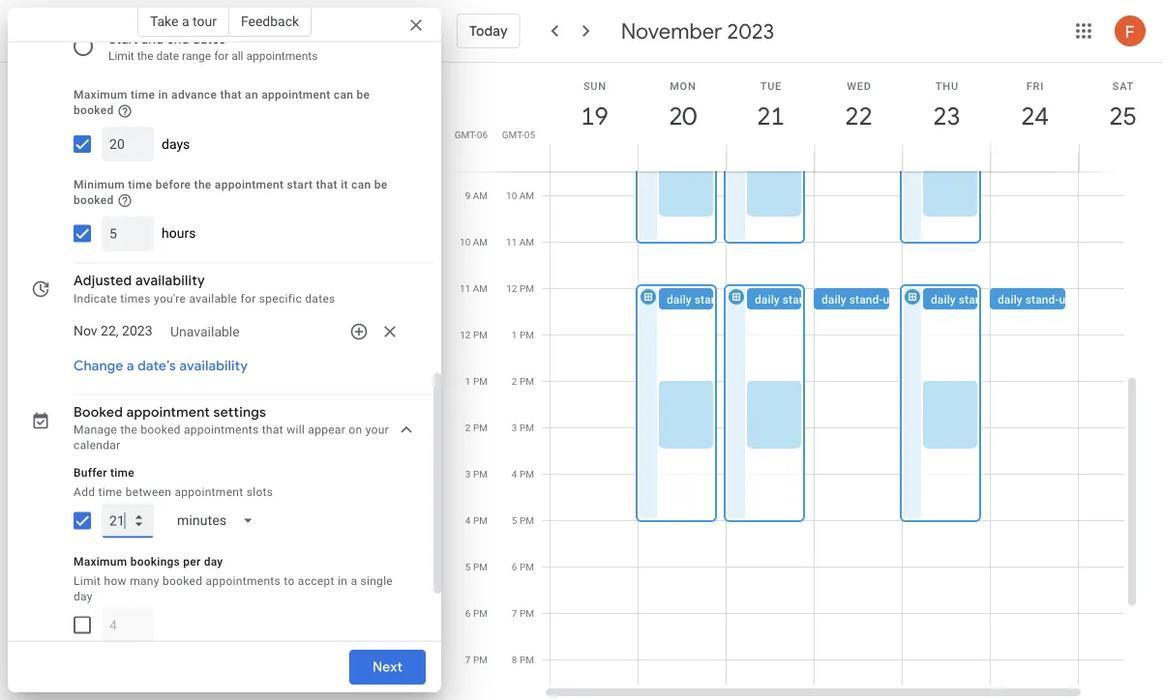 Task type: describe. For each thing, give the bounding box(es) containing it.
tue
[[761, 80, 782, 92]]

0 vertical spatial 1
[[512, 330, 517, 341]]

times
[[120, 292, 151, 306]]

manage
[[74, 424, 117, 437]]

maximum for maximum bookings per day limit how many booked appointments to accept in a single day
[[74, 555, 127, 569]]

many
[[130, 575, 159, 588]]

1 horizontal spatial 2
[[512, 376, 517, 388]]

take a tour
[[150, 13, 217, 29]]

3 daily stand-up from the left
[[822, 293, 897, 307]]

0 vertical spatial 12
[[507, 283, 517, 295]]

0 vertical spatial 6 pm
[[512, 562, 534, 574]]

Maximum days in advance that an appointment can be booked number field
[[109, 127, 146, 162]]

1 vertical spatial 7
[[466, 655, 471, 667]]

tue 21
[[756, 80, 784, 132]]

availability inside adjusted availability indicate times you're available for specific dates
[[135, 273, 205, 290]]

your
[[366, 424, 389, 437]]

appointment inside maximum time in advance that an appointment can be booked
[[262, 88, 331, 102]]

end
[[167, 30, 189, 46]]

8
[[512, 655, 517, 667]]

21 column header
[[726, 63, 815, 172]]

sat 25
[[1108, 80, 1136, 132]]

mon 20
[[668, 80, 697, 132]]

stand- for fifth daily stand-up button from the right
[[695, 293, 728, 307]]

gmt-06
[[455, 129, 488, 140]]

2023
[[727, 17, 775, 45]]

you're
[[154, 292, 186, 306]]

the inside booked appointment settings manage the booked appointments that will appear on your calendar
[[120, 424, 138, 437]]

november
[[621, 17, 723, 45]]

fri 24
[[1020, 80, 1048, 132]]

1 horizontal spatial 12 pm
[[507, 283, 534, 295]]

0 horizontal spatial 1 pm
[[466, 376, 488, 388]]

monday, november 20 element
[[661, 94, 705, 138]]

22
[[844, 100, 872, 132]]

0 horizontal spatial 11 am
[[460, 283, 488, 295]]

1 horizontal spatial 6
[[512, 562, 517, 574]]

0 vertical spatial 10
[[506, 190, 517, 202]]

22 column header
[[814, 63, 903, 172]]

0 horizontal spatial 3 pm
[[466, 469, 488, 481]]

days
[[162, 136, 190, 152]]

sun 19
[[580, 80, 607, 132]]

1 horizontal spatial 2 pm
[[512, 376, 534, 388]]

1 vertical spatial 5
[[466, 562, 471, 574]]

thu
[[936, 80, 959, 92]]

fri
[[1027, 80, 1045, 92]]

0 vertical spatial 4 pm
[[512, 469, 534, 481]]

buffer time add time between appointment slots
[[74, 466, 273, 499]]

next
[[373, 659, 403, 677]]

appointments inside start and end dates limit the date range for all appointments
[[246, 49, 318, 63]]

0 vertical spatial 5
[[512, 516, 517, 527]]

1 vertical spatial 6
[[466, 608, 471, 620]]

time for minimum
[[128, 178, 152, 192]]

accept
[[298, 575, 335, 588]]

can inside maximum time in advance that an appointment can be booked
[[334, 88, 354, 102]]

0 horizontal spatial 3
[[466, 469, 471, 481]]

0 horizontal spatial 5 pm
[[466, 562, 488, 574]]

1 vertical spatial 6 pm
[[466, 608, 488, 620]]

5 daily stand-up from the left
[[998, 293, 1073, 307]]

that inside maximum time in advance that an appointment can be booked
[[220, 88, 242, 102]]

23
[[932, 100, 960, 132]]

gmt-05
[[502, 129, 535, 140]]

limit for start
[[108, 49, 134, 63]]

0 horizontal spatial 12 pm
[[460, 330, 488, 341]]

calendar
[[74, 439, 120, 453]]

5 daily from the left
[[998, 293, 1023, 307]]

9 am
[[465, 190, 488, 202]]

dates inside start and end dates limit the date range for all appointments
[[192, 30, 226, 46]]

0 horizontal spatial 1
[[466, 376, 471, 388]]

appointment inside booked appointment settings manage the booked appointments that will appear on your calendar
[[126, 404, 210, 422]]

0 vertical spatial day
[[204, 555, 223, 569]]

5 up from the left
[[1060, 293, 1073, 307]]

date
[[156, 49, 179, 63]]

4 daily stand-up from the left
[[931, 293, 1006, 307]]

appointment inside buffer time add time between appointment slots
[[175, 486, 243, 499]]

24 column header
[[990, 63, 1079, 172]]

feedback
[[241, 13, 299, 29]]

thursday, november 23 element
[[925, 94, 970, 138]]

change a date's availability
[[74, 358, 248, 375]]

and
[[141, 30, 163, 46]]

take
[[150, 13, 179, 29]]

an
[[245, 88, 258, 102]]

add
[[74, 486, 95, 499]]

25
[[1108, 100, 1136, 132]]

time for buffer
[[110, 466, 135, 480]]

3 up from the left
[[883, 293, 897, 307]]

25 column header
[[1078, 63, 1164, 172]]

booked inside maximum time in advance that an appointment can be booked
[[74, 104, 114, 117]]

maximum for maximum time in advance that an appointment can be booked
[[74, 88, 128, 102]]

indicate
[[74, 292, 117, 306]]

thu 23
[[932, 80, 960, 132]]

06
[[477, 129, 488, 140]]

date's
[[138, 358, 176, 375]]

for inside adjusted availability indicate times you're available for specific dates
[[241, 292, 256, 306]]

maximum time in advance that an appointment can be booked
[[74, 88, 370, 117]]

booked inside the maximum bookings per day limit how many booked appointments to accept in a single day
[[163, 575, 203, 588]]

friday, november 24 element
[[1013, 94, 1058, 138]]

1 vertical spatial 2 pm
[[466, 423, 488, 434]]

0 horizontal spatial 10 am
[[460, 237, 488, 248]]

the inside start and end dates limit the date range for all appointments
[[137, 49, 154, 63]]

stand- for 2nd daily stand-up button from the right
[[959, 293, 993, 307]]

all
[[232, 49, 243, 63]]

wed
[[847, 80, 872, 92]]

tour
[[193, 13, 217, 29]]

Buffer time number field
[[109, 504, 146, 539]]

single
[[361, 575, 393, 588]]

booked inside the minimum time before the appointment start that it can be booked
[[74, 193, 114, 207]]

next button
[[349, 645, 426, 691]]

in inside maximum time in advance that an appointment can be booked
[[158, 88, 168, 102]]

adjusted
[[74, 273, 132, 290]]

1 daily stand-up from the left
[[667, 293, 742, 307]]

feedback button
[[229, 6, 312, 37]]

1 vertical spatial 11
[[460, 283, 471, 295]]

slots
[[247, 486, 273, 499]]

19 column header
[[550, 63, 639, 172]]

start
[[287, 178, 313, 192]]

8 pm
[[512, 655, 534, 667]]

1 horizontal spatial 11 am
[[506, 237, 534, 248]]

per
[[183, 555, 201, 569]]

specific
[[259, 292, 302, 306]]

5 daily stand-up button from the left
[[990, 289, 1109, 310]]

1 vertical spatial 10
[[460, 237, 471, 248]]



Task type: locate. For each thing, give the bounding box(es) containing it.
sun
[[584, 80, 607, 92]]

7 pm up 8 pm
[[512, 608, 534, 620]]

Minimum amount of hours before the start of the appointment that it can be booked number field
[[109, 217, 146, 251]]

gmt- for 06
[[455, 129, 477, 140]]

the right before
[[194, 178, 212, 192]]

0 vertical spatial 6
[[512, 562, 517, 574]]

1 up from the left
[[728, 293, 742, 307]]

7
[[512, 608, 517, 620], [466, 655, 471, 667]]

1 horizontal spatial 5
[[512, 516, 517, 527]]

in right accept
[[338, 575, 348, 588]]

wednesday, november 22 element
[[837, 94, 881, 138]]

stand-
[[695, 293, 728, 307], [783, 293, 817, 307], [850, 293, 883, 307], [959, 293, 993, 307], [1026, 293, 1060, 307]]

0 horizontal spatial 4
[[466, 516, 471, 527]]

the down and
[[137, 49, 154, 63]]

0 horizontal spatial 10
[[460, 237, 471, 248]]

gmt- left the gmt-05
[[455, 129, 477, 140]]

today
[[470, 22, 508, 40]]

1 pm
[[512, 330, 534, 341], [466, 376, 488, 388]]

minimum
[[74, 178, 125, 192]]

10 am down 9 am
[[460, 237, 488, 248]]

appear
[[308, 424, 346, 437]]

4
[[512, 469, 517, 481], [466, 516, 471, 527]]

0 horizontal spatial 5
[[466, 562, 471, 574]]

dates inside adjusted availability indicate times you're available for specific dates
[[305, 292, 335, 306]]

1 horizontal spatial be
[[374, 178, 388, 192]]

time for maximum
[[131, 88, 155, 102]]

a left single
[[351, 575, 357, 588]]

2 daily from the left
[[755, 293, 780, 307]]

0 horizontal spatial 6 pm
[[466, 608, 488, 620]]

19
[[580, 100, 607, 132]]

0 vertical spatial in
[[158, 88, 168, 102]]

6 pm
[[512, 562, 534, 574], [466, 608, 488, 620]]

booked down per
[[163, 575, 203, 588]]

for inside start and end dates limit the date range for all appointments
[[214, 49, 229, 63]]

appointment right an
[[262, 88, 331, 102]]

05
[[524, 129, 535, 140]]

booked down 'minimum'
[[74, 193, 114, 207]]

2 up from the left
[[817, 293, 830, 307]]

that
[[220, 88, 242, 102], [316, 178, 338, 192], [262, 424, 284, 437]]

in
[[158, 88, 168, 102], [338, 575, 348, 588]]

time left 'advance' at the left of page
[[131, 88, 155, 102]]

0 horizontal spatial day
[[74, 590, 93, 604]]

1 horizontal spatial 1 pm
[[512, 330, 534, 341]]

2 stand- from the left
[[783, 293, 817, 307]]

1 daily from the left
[[667, 293, 692, 307]]

saturday, november 25 element
[[1101, 94, 1146, 138]]

advance
[[171, 88, 217, 102]]

take a tour button
[[137, 6, 229, 37]]

grid containing 19
[[449, 63, 1164, 701]]

a for take
[[182, 13, 189, 29]]

1 vertical spatial 3 pm
[[466, 469, 488, 481]]

0 vertical spatial 12 pm
[[507, 283, 534, 295]]

availability inside button
[[179, 358, 248, 375]]

1 horizontal spatial in
[[338, 575, 348, 588]]

daily
[[667, 293, 692, 307], [755, 293, 780, 307], [822, 293, 847, 307], [931, 293, 956, 307], [998, 293, 1023, 307]]

0 vertical spatial 2
[[512, 376, 517, 388]]

10 am right 9 am
[[506, 190, 534, 202]]

1 horizontal spatial 6 pm
[[512, 562, 534, 574]]

1 vertical spatial dates
[[305, 292, 335, 306]]

maximum bookings per day limit how many booked appointments to accept in a single day
[[74, 555, 393, 604]]

wed 22
[[844, 80, 872, 132]]

dates down tour
[[192, 30, 226, 46]]

0 horizontal spatial 7 pm
[[466, 655, 488, 667]]

time inside the minimum time before the appointment start that it can be booked
[[128, 178, 152, 192]]

20
[[668, 100, 696, 132]]

that left it on the top left
[[316, 178, 338, 192]]

21
[[756, 100, 784, 132]]

be
[[357, 88, 370, 102], [374, 178, 388, 192]]

on
[[349, 424, 363, 437]]

it
[[341, 178, 348, 192]]

1 vertical spatial 10 am
[[460, 237, 488, 248]]

will
[[287, 424, 305, 437]]

1 vertical spatial limit
[[74, 575, 101, 588]]

sunday, november 19 element
[[573, 94, 617, 138]]

12
[[507, 283, 517, 295], [460, 330, 471, 341]]

time inside maximum time in advance that an appointment can be booked
[[131, 88, 155, 102]]

Maximum bookings per day number field
[[109, 609, 146, 643]]

a up end
[[182, 13, 189, 29]]

start
[[108, 30, 138, 46]]

0 horizontal spatial be
[[357, 88, 370, 102]]

1 horizontal spatial a
[[182, 13, 189, 29]]

appointment left slots
[[175, 486, 243, 499]]

0 vertical spatial 3 pm
[[512, 423, 534, 434]]

appointments
[[246, 49, 318, 63], [184, 424, 259, 437], [206, 575, 281, 588]]

7 up 8
[[512, 608, 517, 620]]

1 gmt- from the left
[[455, 129, 477, 140]]

9
[[465, 190, 471, 202]]

1 horizontal spatial 4 pm
[[512, 469, 534, 481]]

0 vertical spatial 7
[[512, 608, 517, 620]]

1 horizontal spatial 10 am
[[506, 190, 534, 202]]

can inside the minimum time before the appointment start that it can be booked
[[352, 178, 371, 192]]

availability down unavailable
[[179, 358, 248, 375]]

4 stand- from the left
[[959, 293, 993, 307]]

7 pm left 8
[[466, 655, 488, 667]]

a for change
[[127, 358, 134, 375]]

1 horizontal spatial gmt-
[[502, 129, 524, 140]]

2 vertical spatial that
[[262, 424, 284, 437]]

maximum
[[74, 88, 128, 102], [74, 555, 127, 569]]

in left 'advance' at the left of page
[[158, 88, 168, 102]]

4 up from the left
[[993, 293, 1006, 307]]

time right add
[[98, 486, 122, 499]]

0 vertical spatial appointments
[[246, 49, 318, 63]]

booked up buffer time add time between appointment slots
[[141, 424, 181, 437]]

1 vertical spatial 12 pm
[[460, 330, 488, 341]]

Date text field
[[74, 320, 153, 343]]

2 vertical spatial a
[[351, 575, 357, 588]]

0 horizontal spatial 12
[[460, 330, 471, 341]]

availability up you're
[[135, 273, 205, 290]]

1 vertical spatial that
[[316, 178, 338, 192]]

1 vertical spatial the
[[194, 178, 212, 192]]

limit down start
[[108, 49, 134, 63]]

10 down 9
[[460, 237, 471, 248]]

appointments down feedback "button"
[[246, 49, 318, 63]]

that inside the minimum time before the appointment start that it can be booked
[[316, 178, 338, 192]]

bookings
[[130, 555, 180, 569]]

tuesday, november 21 element
[[749, 94, 793, 138]]

0 horizontal spatial in
[[158, 88, 168, 102]]

1 horizontal spatial 11
[[506, 237, 517, 248]]

1 vertical spatial be
[[374, 178, 388, 192]]

5 stand- from the left
[[1026, 293, 1060, 307]]

time left before
[[128, 178, 152, 192]]

24
[[1020, 100, 1048, 132]]

the inside the minimum time before the appointment start that it can be booked
[[194, 178, 212, 192]]

0 vertical spatial the
[[137, 49, 154, 63]]

appointments inside the maximum bookings per day limit how many booked appointments to accept in a single day
[[206, 575, 281, 588]]

daily stand-up
[[667, 293, 742, 307], [755, 293, 830, 307], [822, 293, 897, 307], [931, 293, 1006, 307], [998, 293, 1073, 307]]

2 vertical spatial the
[[120, 424, 138, 437]]

before
[[156, 178, 191, 192]]

maximum inside maximum time in advance that an appointment can be booked
[[74, 88, 128, 102]]

limit
[[108, 49, 134, 63], [74, 575, 101, 588]]

dates right specific
[[305, 292, 335, 306]]

0 vertical spatial 4
[[512, 469, 517, 481]]

a inside the maximum bookings per day limit how many booked appointments to accept in a single day
[[351, 575, 357, 588]]

1 vertical spatial 2
[[466, 423, 471, 434]]

to
[[284, 575, 295, 588]]

2 daily stand-up from the left
[[755, 293, 830, 307]]

1 horizontal spatial day
[[204, 555, 223, 569]]

1 horizontal spatial 10
[[506, 190, 517, 202]]

limit inside the maximum bookings per day limit how many booked appointments to accept in a single day
[[74, 575, 101, 588]]

1 vertical spatial 11 am
[[460, 283, 488, 295]]

in inside the maximum bookings per day limit how many booked appointments to accept in a single day
[[338, 575, 348, 588]]

2
[[512, 376, 517, 388], [466, 423, 471, 434]]

appointments down settings
[[184, 424, 259, 437]]

6
[[512, 562, 517, 574], [466, 608, 471, 620]]

3 daily stand-up button from the left
[[814, 289, 932, 310]]

0 vertical spatial 5 pm
[[512, 516, 534, 527]]

mon
[[670, 80, 697, 92]]

12 pm
[[507, 283, 534, 295], [460, 330, 488, 341]]

time right buffer
[[110, 466, 135, 480]]

change a date's availability button
[[66, 349, 256, 384]]

None field
[[162, 504, 269, 539]]

0 horizontal spatial 2 pm
[[466, 423, 488, 434]]

limit for maximum
[[74, 575, 101, 588]]

between
[[126, 486, 172, 499]]

can right it on the top left
[[352, 178, 371, 192]]

appointment left start
[[215, 178, 284, 192]]

1 horizontal spatial 5 pm
[[512, 516, 534, 527]]

5
[[512, 516, 517, 527], [466, 562, 471, 574]]

0 horizontal spatial limit
[[74, 575, 101, 588]]

2 pm
[[512, 376, 534, 388], [466, 423, 488, 434]]

stand- for fifth daily stand-up button from the left
[[1026, 293, 1060, 307]]

0 vertical spatial can
[[334, 88, 354, 102]]

a
[[182, 13, 189, 29], [127, 358, 134, 375], [351, 575, 357, 588]]

2 daily stand-up button from the left
[[747, 289, 866, 310]]

daily stand-up button
[[659, 289, 777, 310], [747, 289, 866, 310], [814, 289, 932, 310], [924, 289, 1042, 310], [990, 289, 1109, 310]]

be inside maximum time in advance that an appointment can be booked
[[357, 88, 370, 102]]

7 left 8
[[466, 655, 471, 667]]

20 column header
[[638, 63, 727, 172]]

1 vertical spatial maximum
[[74, 555, 127, 569]]

1 horizontal spatial 7
[[512, 608, 517, 620]]

booked up maximum days in advance that an appointment can be booked number field
[[74, 104, 114, 117]]

appointment down the change a date's availability on the bottom left of page
[[126, 404, 210, 422]]

maximum up how
[[74, 555, 127, 569]]

a left date's
[[127, 358, 134, 375]]

for left all at the left top of the page
[[214, 49, 229, 63]]

am
[[473, 190, 488, 202], [520, 190, 534, 202], [473, 237, 488, 248], [520, 237, 534, 248], [473, 283, 488, 295]]

1 horizontal spatial that
[[262, 424, 284, 437]]

that left will
[[262, 424, 284, 437]]

0 vertical spatial 11 am
[[506, 237, 534, 248]]

4 daily stand-up button from the left
[[924, 289, 1042, 310]]

buffer
[[74, 466, 107, 480]]

1 daily stand-up button from the left
[[659, 289, 777, 310]]

4 daily from the left
[[931, 293, 956, 307]]

appointments left to
[[206, 575, 281, 588]]

2 horizontal spatial that
[[316, 178, 338, 192]]

1 horizontal spatial 3 pm
[[512, 423, 534, 434]]

0 horizontal spatial 2
[[466, 423, 471, 434]]

up
[[728, 293, 742, 307], [817, 293, 830, 307], [883, 293, 897, 307], [993, 293, 1006, 307], [1060, 293, 1073, 307]]

stand- for fourth daily stand-up button from the right
[[783, 293, 817, 307]]

1 horizontal spatial 3
[[512, 423, 517, 434]]

7 pm
[[512, 608, 534, 620], [466, 655, 488, 667]]

for left specific
[[241, 292, 256, 306]]

0 vertical spatial be
[[357, 88, 370, 102]]

0 horizontal spatial for
[[214, 49, 229, 63]]

the right manage
[[120, 424, 138, 437]]

booked inside booked appointment settings manage the booked appointments that will appear on your calendar
[[141, 424, 181, 437]]

0 horizontal spatial a
[[127, 358, 134, 375]]

change
[[74, 358, 123, 375]]

be inside the minimum time before the appointment start that it can be booked
[[374, 178, 388, 192]]

dates
[[192, 30, 226, 46], [305, 292, 335, 306]]

1 horizontal spatial 12
[[507, 283, 517, 295]]

that left an
[[220, 88, 242, 102]]

booked
[[74, 404, 123, 422]]

0 vertical spatial 7 pm
[[512, 608, 534, 620]]

gmt- right 06
[[502, 129, 524, 140]]

0 horizontal spatial that
[[220, 88, 242, 102]]

1 maximum from the top
[[74, 88, 128, 102]]

maximum up maximum days in advance that an appointment can be booked number field
[[74, 88, 128, 102]]

1 vertical spatial availability
[[179, 358, 248, 375]]

stand- for 3rd daily stand-up button
[[850, 293, 883, 307]]

0 horizontal spatial gmt-
[[455, 129, 477, 140]]

start and end dates limit the date range for all appointments
[[108, 30, 318, 63]]

range
[[182, 49, 211, 63]]

can up it on the top left
[[334, 88, 354, 102]]

today button
[[457, 8, 521, 54]]

november 2023
[[621, 17, 775, 45]]

booked appointment settings manage the booked appointments that will appear on your calendar
[[74, 404, 389, 453]]

2 horizontal spatial a
[[351, 575, 357, 588]]

2 gmt- from the left
[[502, 129, 524, 140]]

maximum inside the maximum bookings per day limit how many booked appointments to accept in a single day
[[74, 555, 127, 569]]

1 vertical spatial day
[[74, 590, 93, 604]]

hours
[[162, 226, 196, 242]]

1 stand- from the left
[[695, 293, 728, 307]]

gmt- for 05
[[502, 129, 524, 140]]

2 maximum from the top
[[74, 555, 127, 569]]

grid
[[449, 63, 1164, 701]]

limit left how
[[74, 575, 101, 588]]

unavailable
[[170, 324, 240, 340]]

1 vertical spatial 1
[[466, 376, 471, 388]]

settings
[[213, 404, 266, 422]]

appointments inside booked appointment settings manage the booked appointments that will appear on your calendar
[[184, 424, 259, 437]]

1 vertical spatial 4
[[466, 516, 471, 527]]

3
[[512, 423, 517, 434], [466, 469, 471, 481]]

for
[[214, 49, 229, 63], [241, 292, 256, 306]]

1 horizontal spatial 4
[[512, 469, 517, 481]]

limit inside start and end dates limit the date range for all appointments
[[108, 49, 134, 63]]

3 daily from the left
[[822, 293, 847, 307]]

3 stand- from the left
[[850, 293, 883, 307]]

1 horizontal spatial dates
[[305, 292, 335, 306]]

5 pm
[[512, 516, 534, 527], [466, 562, 488, 574]]

1 vertical spatial 7 pm
[[466, 655, 488, 667]]

10 right 9 am
[[506, 190, 517, 202]]

0 horizontal spatial 4 pm
[[466, 516, 488, 527]]

0 vertical spatial 10 am
[[506, 190, 534, 202]]

1 vertical spatial appointments
[[184, 424, 259, 437]]

23 column header
[[902, 63, 991, 172]]

sat
[[1113, 80, 1135, 92]]

gmt-
[[455, 129, 477, 140], [502, 129, 524, 140]]

1 vertical spatial a
[[127, 358, 134, 375]]

available
[[189, 292, 237, 306]]

0 vertical spatial 3
[[512, 423, 517, 434]]

1 vertical spatial 12
[[460, 330, 471, 341]]

2 vertical spatial appointments
[[206, 575, 281, 588]]

that inside booked appointment settings manage the booked appointments that will appear on your calendar
[[262, 424, 284, 437]]

minimum time before the appointment start that it can be booked
[[74, 178, 388, 207]]

1 horizontal spatial 7 pm
[[512, 608, 534, 620]]

day
[[204, 555, 223, 569], [74, 590, 93, 604]]

time
[[131, 88, 155, 102], [128, 178, 152, 192], [110, 466, 135, 480], [98, 486, 122, 499]]

the
[[137, 49, 154, 63], [194, 178, 212, 192], [120, 424, 138, 437]]

appointment inside the minimum time before the appointment start that it can be booked
[[215, 178, 284, 192]]

1 horizontal spatial limit
[[108, 49, 134, 63]]

adjusted availability indicate times you're available for specific dates
[[74, 273, 335, 306]]

0 vertical spatial 1 pm
[[512, 330, 534, 341]]

how
[[104, 575, 127, 588]]



Task type: vqa. For each thing, say whether or not it's contained in the screenshot.
44 in 'row group'
no



